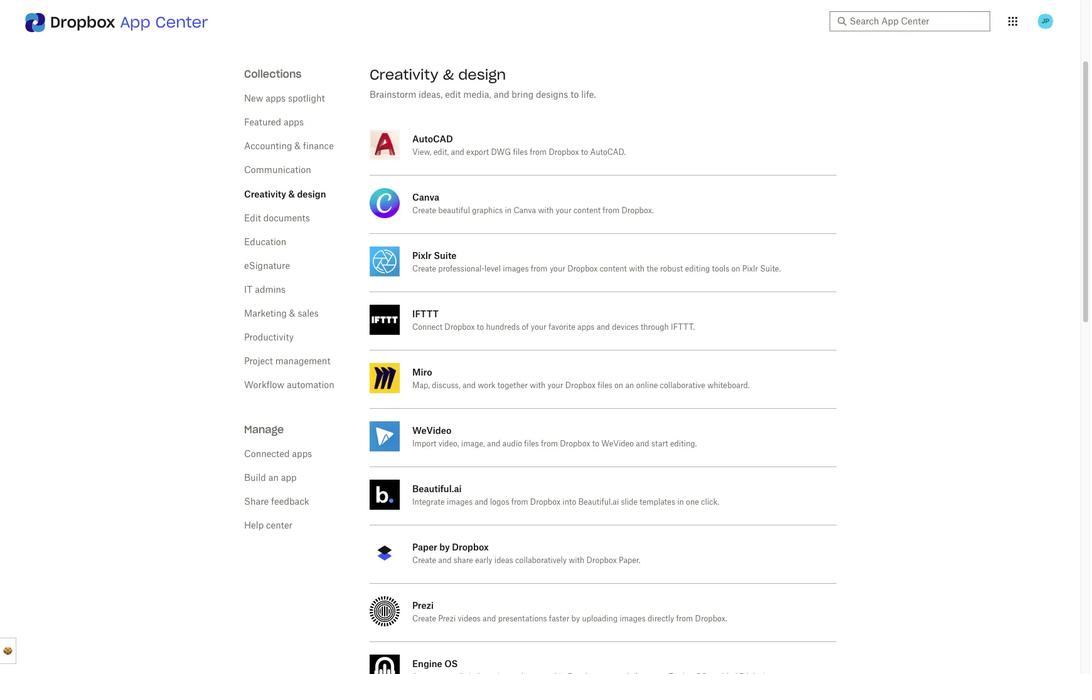 Task type: describe. For each thing, give the bounding box(es) containing it.
communication
[[244, 166, 311, 175]]

marketing & sales
[[244, 310, 319, 319]]

devices
[[612, 324, 639, 331]]

in inside beautiful.ai integrate images and logos from dropbox into beautiful.ai slide templates in one click.
[[677, 499, 684, 506]]

0 vertical spatial prezi
[[412, 601, 434, 611]]

ideas,
[[419, 91, 443, 100]]

faster
[[549, 616, 569, 623]]

online
[[636, 382, 658, 390]]

on inside miro map, discuss, and work together with your dropbox files on an online collaborative whiteboard.
[[614, 382, 623, 390]]

paper.
[[619, 557, 640, 565]]

0 horizontal spatial design
[[297, 189, 326, 200]]

to inside ifttt connect dropbox to hundreds of your favorite apps and devices through ifttt.
[[477, 324, 484, 331]]

1 horizontal spatial creativity & design
[[370, 66, 506, 83]]

workflow
[[244, 382, 284, 390]]

paper by dropbox create and share early ideas collaboratively with dropbox paper.
[[412, 542, 640, 565]]

content inside the canva create beautiful graphics in canva with your content from dropbox.
[[573, 207, 601, 215]]

build
[[244, 474, 266, 483]]

0 vertical spatial pixlr
[[412, 250, 432, 261]]

apps for featured apps
[[284, 119, 304, 127]]

collaboratively
[[515, 557, 567, 565]]

suite.
[[760, 265, 781, 273]]

ifttt connect dropbox to hundreds of your favorite apps and devices through ifttt.
[[412, 309, 695, 331]]

suite
[[434, 250, 457, 261]]

graphics
[[472, 207, 503, 215]]

center
[[266, 522, 292, 531]]

from inside pixlr suite create professional-level images from your dropbox content with the robust editing tools on pixlr suite.
[[531, 265, 548, 273]]

whiteboard.
[[707, 382, 750, 390]]

connect
[[412, 324, 442, 331]]

map,
[[412, 382, 430, 390]]

in inside the canva create beautiful graphics in canva with your content from dropbox.
[[505, 207, 512, 215]]

from inside the canva create beautiful graphics in canva with your content from dropbox.
[[603, 207, 620, 215]]

media,
[[463, 91, 491, 100]]

dropbox inside pixlr suite create professional-level images from your dropbox content with the robust editing tools on pixlr suite.
[[567, 265, 598, 273]]

and inside miro map, discuss, and work together with your dropbox files on an online collaborative whiteboard.
[[462, 382, 476, 390]]

sales
[[298, 310, 319, 319]]

presentations
[[498, 616, 547, 623]]

professional-
[[438, 265, 485, 273]]

on inside pixlr suite create professional-level images from your dropbox content with the robust editing tools on pixlr suite.
[[731, 265, 740, 273]]

prezi create prezi videos and presentations faster by uploading images directly from dropbox.
[[412, 601, 727, 623]]

accounting & finance
[[244, 142, 334, 151]]

paper
[[412, 542, 437, 553]]

the
[[647, 265, 658, 273]]

0 horizontal spatial canva
[[412, 192, 439, 203]]

audio
[[502, 441, 522, 448]]

by inside "prezi create prezi videos and presentations faster by uploading images directly from dropbox."
[[571, 616, 580, 623]]

Search App Center text field
[[850, 14, 983, 28]]

project
[[244, 358, 273, 366]]

your for miro
[[548, 382, 563, 390]]

dropbox inside beautiful.ai integrate images and logos from dropbox into beautiful.ai slide templates in one click.
[[530, 499, 560, 506]]

1 vertical spatial wevideo
[[601, 441, 634, 448]]

0 horizontal spatial an
[[268, 474, 279, 483]]

jp
[[1042, 17, 1049, 25]]

an inside miro map, discuss, and work together with your dropbox files on an online collaborative whiteboard.
[[625, 382, 634, 390]]

share
[[454, 557, 473, 565]]

admins
[[255, 286, 286, 295]]

export
[[466, 149, 489, 156]]

connected apps link
[[244, 451, 312, 459]]

manage
[[244, 424, 284, 436]]

share feedback
[[244, 498, 309, 507]]

jp button
[[1035, 11, 1056, 31]]

integrate
[[412, 499, 445, 506]]

0 horizontal spatial creativity & design
[[244, 189, 326, 200]]

from inside "prezi create prezi videos and presentations faster by uploading images directly from dropbox."
[[676, 616, 693, 623]]

beautiful.ai integrate images and logos from dropbox into beautiful.ai slide templates in one click.
[[412, 484, 719, 506]]

with inside pixlr suite create professional-level images from your dropbox content with the robust editing tools on pixlr suite.
[[629, 265, 645, 273]]

canva create beautiful graphics in canva with your content from dropbox.
[[412, 192, 654, 215]]

together
[[498, 382, 528, 390]]

miro
[[412, 367, 432, 378]]

and left audio
[[487, 441, 500, 448]]

share feedback link
[[244, 498, 309, 507]]

project management link
[[244, 358, 330, 366]]

automation
[[287, 382, 334, 390]]

video,
[[438, 441, 459, 448]]

and left bring
[[494, 91, 509, 100]]

dropbox up share at the bottom left of page
[[452, 542, 489, 553]]

help
[[244, 522, 264, 531]]

productivity link
[[244, 334, 294, 343]]

dropbox app center
[[50, 13, 208, 32]]

to left life.
[[571, 91, 579, 100]]

miro map, discuss, and work together with your dropbox files on an online collaborative whiteboard.
[[412, 367, 750, 390]]

one
[[686, 499, 699, 506]]

directly
[[648, 616, 674, 623]]

dropbox left app
[[50, 13, 115, 32]]

create inside the canva create beautiful graphics in canva with your content from dropbox.
[[412, 207, 436, 215]]

files for wevideo
[[524, 441, 539, 448]]

new
[[244, 95, 263, 104]]

connected
[[244, 451, 290, 459]]

management
[[275, 358, 330, 366]]

level
[[485, 265, 501, 273]]

center
[[155, 13, 208, 32]]

collaborative
[[660, 382, 705, 390]]

1 horizontal spatial prezi
[[438, 616, 456, 623]]

0 horizontal spatial beautiful.ai
[[412, 484, 462, 494]]

collections
[[244, 68, 302, 80]]

tools
[[712, 265, 729, 273]]

and inside autocad view, edit, and export dwg files from dropbox to autocad.
[[451, 149, 464, 156]]

featured apps link
[[244, 119, 304, 127]]

0 vertical spatial wevideo
[[412, 425, 451, 436]]

& for the creativity & design "link"
[[288, 189, 295, 200]]

and inside "prezi create prezi videos and presentations faster by uploading images directly from dropbox."
[[483, 616, 496, 623]]

& up edit
[[443, 66, 454, 83]]

new apps spotlight
[[244, 95, 325, 104]]

accounting
[[244, 142, 292, 151]]

1 horizontal spatial canva
[[514, 207, 536, 215]]

1 horizontal spatial pixlr
[[742, 265, 758, 273]]

help center
[[244, 522, 292, 531]]

robust
[[660, 265, 683, 273]]

marketing & sales link
[[244, 310, 319, 319]]

connected apps
[[244, 451, 312, 459]]



Task type: vqa. For each thing, say whether or not it's contained in the screenshot.


Task type: locate. For each thing, give the bounding box(es) containing it.
templates
[[640, 499, 675, 506]]

marketing
[[244, 310, 287, 319]]

designs
[[536, 91, 568, 100]]

creativity up the brainstorm
[[370, 66, 438, 83]]

create inside "prezi create prezi videos and presentations faster by uploading images directly from dropbox."
[[412, 616, 436, 623]]

dropbox up beautiful.ai integrate images and logos from dropbox into beautiful.ai slide templates in one click.
[[560, 441, 590, 448]]

files inside autocad view, edit, and export dwg files from dropbox to autocad.
[[513, 149, 528, 156]]

apps right favorite
[[577, 324, 595, 331]]

slide
[[621, 499, 638, 506]]

1 vertical spatial design
[[297, 189, 326, 200]]

to inside autocad view, edit, and export dwg files from dropbox to autocad.
[[581, 149, 588, 156]]

create left videos
[[412, 616, 436, 623]]

with right graphics on the left top
[[538, 207, 554, 215]]

canva up beautiful
[[412, 192, 439, 203]]

and left "work"
[[462, 382, 476, 390]]

prezi down paper
[[412, 601, 434, 611]]

0 vertical spatial creativity & design
[[370, 66, 506, 83]]

images inside beautiful.ai integrate images and logos from dropbox into beautiful.ai slide templates in one click.
[[447, 499, 473, 506]]

1 vertical spatial on
[[614, 382, 623, 390]]

dropbox left autocad.
[[549, 149, 579, 156]]

0 horizontal spatial dropbox.
[[622, 207, 654, 215]]

by right paper
[[439, 542, 450, 553]]

beautiful.ai
[[412, 484, 462, 494], [578, 499, 619, 506]]

2 create from the top
[[412, 265, 436, 273]]

1 horizontal spatial on
[[731, 265, 740, 273]]

1 horizontal spatial dropbox.
[[695, 616, 727, 623]]

images inside pixlr suite create professional-level images from your dropbox content with the robust editing tools on pixlr suite.
[[503, 265, 529, 273]]

pixlr left suite.
[[742, 265, 758, 273]]

& left sales
[[289, 310, 295, 319]]

by inside paper by dropbox create and share early ideas collaboratively with dropbox paper.
[[439, 542, 450, 553]]

to inside wevideo import video, image, and audio files from dropbox to wevideo and start editing.
[[592, 441, 599, 448]]

and right edit,
[[451, 149, 464, 156]]

on
[[731, 265, 740, 273], [614, 382, 623, 390]]

1 vertical spatial creativity & design
[[244, 189, 326, 200]]

an left "online"
[[625, 382, 634, 390]]

on right tools
[[731, 265, 740, 273]]

favorite
[[549, 324, 575, 331]]

it
[[244, 286, 253, 295]]

2 vertical spatial images
[[620, 616, 646, 623]]

files inside miro map, discuss, and work together with your dropbox files on an online collaborative whiteboard.
[[598, 382, 612, 390]]

featured
[[244, 119, 281, 127]]

with right 'collaboratively'
[[569, 557, 584, 565]]

app
[[120, 13, 150, 32]]

engine os link
[[370, 643, 837, 675]]

wevideo
[[412, 425, 451, 436], [601, 441, 634, 448]]

0 vertical spatial on
[[731, 265, 740, 273]]

by
[[439, 542, 450, 553], [571, 616, 580, 623]]

with right together
[[530, 382, 545, 390]]

autocad
[[412, 134, 453, 144]]

from
[[530, 149, 547, 156], [603, 207, 620, 215], [531, 265, 548, 273], [541, 441, 558, 448], [511, 499, 528, 506], [676, 616, 693, 623]]

apps up accounting & finance link
[[284, 119, 304, 127]]

on left "online"
[[614, 382, 623, 390]]

engine
[[412, 659, 442, 670]]

canva
[[412, 192, 439, 203], [514, 207, 536, 215]]

create inside pixlr suite create professional-level images from your dropbox content with the robust editing tools on pixlr suite.
[[412, 265, 436, 273]]

view,
[[412, 149, 431, 156]]

1 vertical spatial canva
[[514, 207, 536, 215]]

to left autocad.
[[581, 149, 588, 156]]

1 horizontal spatial wevideo
[[601, 441, 634, 448]]

dropbox up ifttt connect dropbox to hundreds of your favorite apps and devices through ifttt.
[[567, 265, 598, 273]]

from inside autocad view, edit, and export dwg files from dropbox to autocad.
[[530, 149, 547, 156]]

and right videos
[[483, 616, 496, 623]]

0 vertical spatial in
[[505, 207, 512, 215]]

wevideo up import
[[412, 425, 451, 436]]

ifttt
[[412, 309, 439, 319]]

canva right graphics on the left top
[[514, 207, 536, 215]]

in right graphics on the left top
[[505, 207, 512, 215]]

pixlr left suite
[[412, 250, 432, 261]]

images inside "prezi create prezi videos and presentations faster by uploading images directly from dropbox."
[[620, 616, 646, 623]]

your up ifttt connect dropbox to hundreds of your favorite apps and devices through ifttt.
[[550, 265, 565, 273]]

editing.
[[670, 441, 697, 448]]

feedback
[[271, 498, 309, 507]]

content up pixlr suite create professional-level images from your dropbox content with the robust editing tools on pixlr suite.
[[573, 207, 601, 215]]

by right faster
[[571, 616, 580, 623]]

from right directly
[[676, 616, 693, 623]]

0 horizontal spatial on
[[614, 382, 623, 390]]

0 vertical spatial an
[[625, 382, 634, 390]]

1 vertical spatial by
[[571, 616, 580, 623]]

and inside paper by dropbox create and share early ideas collaboratively with dropbox paper.
[[438, 557, 452, 565]]

dropbox left into
[[530, 499, 560, 506]]

to left the hundreds
[[477, 324, 484, 331]]

edit
[[244, 215, 261, 223]]

logos
[[490, 499, 509, 506]]

from right audio
[[541, 441, 558, 448]]

dropbox. inside the canva create beautiful graphics in canva with your content from dropbox.
[[622, 207, 654, 215]]

dropbox inside autocad view, edit, and export dwg files from dropbox to autocad.
[[549, 149, 579, 156]]

dwg
[[491, 149, 511, 156]]

brainstorm ideas, edit media, and bring designs to life.
[[370, 91, 596, 100]]

1 horizontal spatial creativity
[[370, 66, 438, 83]]

0 horizontal spatial pixlr
[[412, 250, 432, 261]]

with inside the canva create beautiful graphics in canva with your content from dropbox.
[[538, 207, 554, 215]]

your
[[556, 207, 571, 215], [550, 265, 565, 273], [531, 324, 546, 331], [548, 382, 563, 390]]

dropbox left paper.
[[586, 557, 617, 565]]

creativity & design
[[370, 66, 506, 83], [244, 189, 326, 200]]

& up documents
[[288, 189, 295, 200]]

3 create from the top
[[412, 557, 436, 565]]

design up documents
[[297, 189, 326, 200]]

2 vertical spatial files
[[524, 441, 539, 448]]

creativity down communication link
[[244, 189, 286, 200]]

apps up app
[[292, 451, 312, 459]]

wevideo left start
[[601, 441, 634, 448]]

create left beautiful
[[412, 207, 436, 215]]

4 create from the top
[[412, 616, 436, 623]]

content left the
[[600, 265, 627, 273]]

work
[[478, 382, 495, 390]]

of
[[522, 324, 529, 331]]

from inside beautiful.ai integrate images and logos from dropbox into beautiful.ai slide templates in one click.
[[511, 499, 528, 506]]

1 vertical spatial dropbox.
[[695, 616, 727, 623]]

apps right the new at the top
[[266, 95, 286, 104]]

files
[[513, 149, 528, 156], [598, 382, 612, 390], [524, 441, 539, 448]]

engine os
[[412, 659, 458, 670]]

from inside wevideo import video, image, and audio files from dropbox to wevideo and start editing.
[[541, 441, 558, 448]]

apps for new apps spotlight
[[266, 95, 286, 104]]

1 horizontal spatial in
[[677, 499, 684, 506]]

0 horizontal spatial in
[[505, 207, 512, 215]]

autocad view, edit, and export dwg files from dropbox to autocad.
[[412, 134, 626, 156]]

click.
[[701, 499, 719, 506]]

your up pixlr suite create professional-level images from your dropbox content with the robust editing tools on pixlr suite.
[[556, 207, 571, 215]]

share
[[244, 498, 269, 507]]

0 vertical spatial images
[[503, 265, 529, 273]]

1 vertical spatial creativity
[[244, 189, 286, 200]]

productivity
[[244, 334, 294, 343]]

apps inside ifttt connect dropbox to hundreds of your favorite apps and devices through ifttt.
[[577, 324, 595, 331]]

with left the
[[629, 265, 645, 273]]

dropbox inside wevideo import video, image, and audio files from dropbox to wevideo and start editing.
[[560, 441, 590, 448]]

0 vertical spatial canva
[[412, 192, 439, 203]]

your inside ifttt connect dropbox to hundreds of your favorite apps and devices through ifttt.
[[531, 324, 546, 331]]

it admins
[[244, 286, 286, 295]]

and left devices
[[597, 324, 610, 331]]

1 horizontal spatial by
[[571, 616, 580, 623]]

1 vertical spatial images
[[447, 499, 473, 506]]

in left one
[[677, 499, 684, 506]]

and left logos
[[475, 499, 488, 506]]

edit,
[[433, 149, 449, 156]]

project management
[[244, 358, 330, 366]]

build an app
[[244, 474, 297, 483]]

discuss,
[[432, 382, 460, 390]]

with inside miro map, discuss, and work together with your dropbox files on an online collaborative whiteboard.
[[530, 382, 545, 390]]

& for marketing & sales link
[[289, 310, 295, 319]]

0 horizontal spatial images
[[447, 499, 473, 506]]

1 horizontal spatial beautiful.ai
[[578, 499, 619, 506]]

early
[[475, 557, 492, 565]]

1 vertical spatial files
[[598, 382, 612, 390]]

1 horizontal spatial images
[[503, 265, 529, 273]]

create down paper
[[412, 557, 436, 565]]

uploading
[[582, 616, 618, 623]]

1 vertical spatial prezi
[[438, 616, 456, 623]]

create inside paper by dropbox create and share early ideas collaboratively with dropbox paper.
[[412, 557, 436, 565]]

and inside beautiful.ai integrate images and logos from dropbox into beautiful.ai slide templates in one click.
[[475, 499, 488, 506]]

files left "online"
[[598, 382, 612, 390]]

dropbox up wevideo import video, image, and audio files from dropbox to wevideo and start editing. at the bottom of the page
[[565, 382, 596, 390]]

accounting & finance link
[[244, 142, 334, 151]]

ideas
[[494, 557, 513, 565]]

dropbox. right directly
[[695, 616, 727, 623]]

1 vertical spatial beautiful.ai
[[578, 499, 619, 506]]

prezi left videos
[[438, 616, 456, 623]]

files inside wevideo import video, image, and audio files from dropbox to wevideo and start editing.
[[524, 441, 539, 448]]

creativity & design link
[[244, 189, 326, 200]]

your right the of
[[531, 324, 546, 331]]

0 horizontal spatial creativity
[[244, 189, 286, 200]]

images right level
[[503, 265, 529, 273]]

edit
[[445, 91, 461, 100]]

files right audio
[[524, 441, 539, 448]]

ifttt.
[[671, 324, 695, 331]]

1 horizontal spatial an
[[625, 382, 634, 390]]

apps for connected apps
[[292, 451, 312, 459]]

1 vertical spatial in
[[677, 499, 684, 506]]

1 horizontal spatial design
[[458, 66, 506, 83]]

spotlight
[[288, 95, 325, 104]]

with inside paper by dropbox create and share early ideas collaboratively with dropbox paper.
[[569, 557, 584, 565]]

create down suite
[[412, 265, 436, 273]]

0 vertical spatial design
[[458, 66, 506, 83]]

videos
[[458, 616, 481, 623]]

your for pixlr suite
[[550, 265, 565, 273]]

0 horizontal spatial prezi
[[412, 601, 434, 611]]

& for accounting & finance link
[[295, 142, 301, 151]]

1 vertical spatial content
[[600, 265, 627, 273]]

0 horizontal spatial wevideo
[[412, 425, 451, 436]]

and inside ifttt connect dropbox to hundreds of your favorite apps and devices through ifttt.
[[597, 324, 610, 331]]

and left start
[[636, 441, 649, 448]]

1 vertical spatial an
[[268, 474, 279, 483]]

& left finance
[[295, 142, 301, 151]]

dropbox inside miro map, discuss, and work together with your dropbox files on an online collaborative whiteboard.
[[565, 382, 596, 390]]

finance
[[303, 142, 334, 151]]

your inside miro map, discuss, and work together with your dropbox files on an online collaborative whiteboard.
[[548, 382, 563, 390]]

education
[[244, 238, 286, 247]]

os
[[444, 659, 458, 670]]

app
[[281, 474, 297, 483]]

brainstorm
[[370, 91, 416, 100]]

esignature
[[244, 262, 290, 271]]

0 vertical spatial by
[[439, 542, 450, 553]]

beautiful.ai up integrate
[[412, 484, 462, 494]]

your right together
[[548, 382, 563, 390]]

1 create from the top
[[412, 207, 436, 215]]

life.
[[581, 91, 596, 100]]

through
[[641, 324, 669, 331]]

communication link
[[244, 166, 311, 175]]

help center link
[[244, 522, 292, 531]]

from up pixlr suite create professional-level images from your dropbox content with the robust editing tools on pixlr suite.
[[603, 207, 620, 215]]

images right integrate
[[447, 499, 473, 506]]

1 vertical spatial pixlr
[[742, 265, 758, 273]]

into
[[562, 499, 576, 506]]

to
[[571, 91, 579, 100], [581, 149, 588, 156], [477, 324, 484, 331], [592, 441, 599, 448]]

2 horizontal spatial images
[[620, 616, 646, 623]]

your inside pixlr suite create professional-level images from your dropbox content with the robust editing tools on pixlr suite.
[[550, 265, 565, 273]]

your inside the canva create beautiful graphics in canva with your content from dropbox.
[[556, 207, 571, 215]]

content inside pixlr suite create professional-level images from your dropbox content with the robust editing tools on pixlr suite.
[[600, 265, 627, 273]]

beautiful
[[438, 207, 470, 215]]

from right level
[[531, 265, 548, 273]]

files right dwg
[[513, 149, 528, 156]]

dropbox right connect at the top of the page
[[445, 324, 475, 331]]

education link
[[244, 238, 286, 247]]

workflow automation
[[244, 382, 334, 390]]

files for autocad
[[513, 149, 528, 156]]

0 vertical spatial beautiful.ai
[[412, 484, 462, 494]]

featured apps
[[244, 119, 304, 127]]

wevideo import video, image, and audio files from dropbox to wevideo and start editing.
[[412, 425, 697, 448]]

and left share at the bottom left of page
[[438, 557, 452, 565]]

0 vertical spatial files
[[513, 149, 528, 156]]

0 horizontal spatial by
[[439, 542, 450, 553]]

0 vertical spatial creativity
[[370, 66, 438, 83]]

0 vertical spatial content
[[573, 207, 601, 215]]

design up brainstorm ideas, edit media, and bring designs to life.
[[458, 66, 506, 83]]

an left app
[[268, 474, 279, 483]]

&
[[443, 66, 454, 83], [295, 142, 301, 151], [288, 189, 295, 200], [289, 310, 295, 319]]

dropbox inside ifttt connect dropbox to hundreds of your favorite apps and devices through ifttt.
[[445, 324, 475, 331]]

to up beautiful.ai integrate images and logos from dropbox into beautiful.ai slide templates in one click.
[[592, 441, 599, 448]]

images left directly
[[620, 616, 646, 623]]

dropbox. up the
[[622, 207, 654, 215]]

pixlr suite create professional-level images from your dropbox content with the robust editing tools on pixlr suite.
[[412, 250, 781, 273]]

from right logos
[[511, 499, 528, 506]]

dropbox. inside "prezi create prezi videos and presentations faster by uploading images directly from dropbox."
[[695, 616, 727, 623]]

edit documents
[[244, 215, 310, 223]]

it admins link
[[244, 286, 286, 295]]

creativity & design up ideas,
[[370, 66, 506, 83]]

beautiful.ai right into
[[578, 499, 619, 506]]

build an app link
[[244, 474, 297, 483]]

0 vertical spatial dropbox.
[[622, 207, 654, 215]]

in
[[505, 207, 512, 215], [677, 499, 684, 506]]

your for canva
[[556, 207, 571, 215]]

creativity & design down communication link
[[244, 189, 326, 200]]

dropbox
[[50, 13, 115, 32], [549, 149, 579, 156], [567, 265, 598, 273], [445, 324, 475, 331], [565, 382, 596, 390], [560, 441, 590, 448], [530, 499, 560, 506], [452, 542, 489, 553], [586, 557, 617, 565]]

from right dwg
[[530, 149, 547, 156]]



